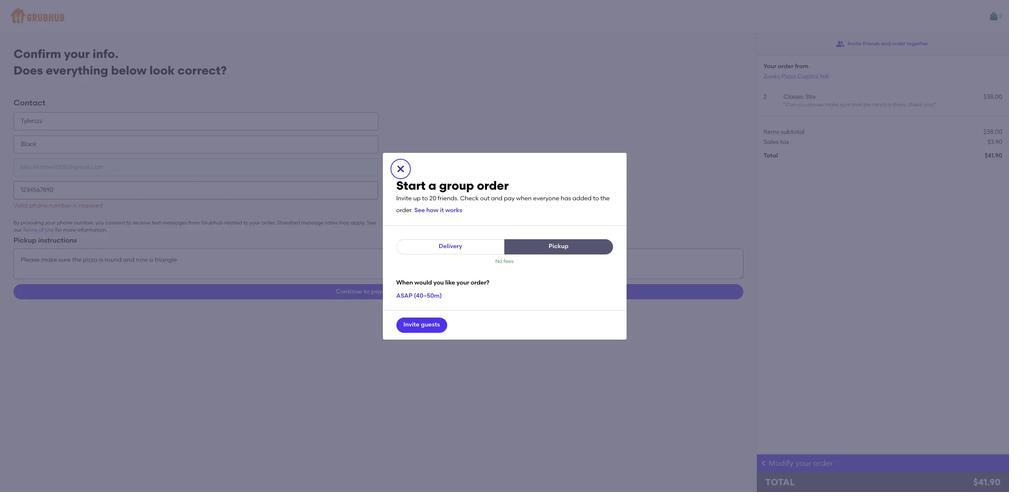 Task type: vqa. For each thing, say whether or not it's contained in the screenshot.
tax
yes



Task type: locate. For each thing, give the bounding box(es) containing it.
your right "like" at the bottom left
[[457, 279, 470, 286]]

0 vertical spatial phone
[[29, 202, 48, 209]]

0 vertical spatial you
[[798, 102, 807, 108]]

1 vertical spatial $38.00
[[984, 128, 1003, 135]]

1 vertical spatial see
[[367, 220, 376, 226]]

2
[[1000, 13, 1003, 20], [764, 93, 768, 100]]

the right added
[[601, 195, 610, 202]]

1 horizontal spatial you
[[434, 279, 444, 286]]

fees
[[504, 258, 514, 264]]

see
[[415, 207, 425, 214], [367, 220, 376, 226]]

" right thank
[[935, 102, 937, 108]]

from inside "by providing your phone number, you consent to receive text messages from grubhub related to your order. standard message rates may apply. see our"
[[189, 220, 200, 226]]

1 vertical spatial from
[[189, 220, 200, 226]]

$3.90
[[988, 138, 1003, 146]]

has
[[561, 195, 572, 202]]

0 horizontal spatial see
[[367, 220, 376, 226]]

from inside your order from zeeks pizza capitol hill
[[796, 63, 809, 70]]

0 vertical spatial from
[[796, 63, 809, 70]]

order. inside "by providing your phone number, you consent to receive text messages from grubhub related to your order. standard message rates may apply. see our"
[[262, 220, 276, 226]]

1 horizontal spatial "
[[935, 102, 937, 108]]

order up out
[[477, 178, 509, 192]]

valid phone number is required
[[14, 202, 103, 209]]

" down "classic"
[[784, 102, 786, 108]]

0 horizontal spatial pickup
[[14, 236, 36, 244]]

added
[[573, 195, 592, 202]]

1 horizontal spatial is
[[889, 102, 893, 108]]

your
[[764, 63, 777, 70]]

to
[[422, 195, 428, 202], [594, 195, 599, 202], [127, 220, 132, 226], [243, 220, 249, 226], [364, 288, 370, 295]]

the right the that
[[864, 102, 872, 108]]

there,
[[894, 102, 908, 108]]

when would you like your order?
[[397, 279, 490, 286]]

providing
[[21, 220, 44, 226]]

your
[[64, 47, 90, 61], [45, 220, 56, 226], [250, 220, 260, 226], [457, 279, 470, 286], [796, 459, 812, 468]]

everything
[[46, 63, 108, 77]]

0 vertical spatial $38.00
[[984, 93, 1003, 100]]

from up zeeks pizza capitol hill link
[[796, 63, 809, 70]]

order inside button
[[893, 41, 906, 47]]

$38.00 for $38.00
[[984, 128, 1003, 135]]

to left receive
[[127, 220, 132, 226]]

you up information.
[[96, 220, 104, 226]]

is
[[889, 102, 893, 108], [73, 202, 77, 209]]

total down sales
[[764, 152, 779, 159]]

invite guests
[[404, 321, 440, 328]]

tax
[[781, 138, 790, 146]]

and
[[882, 41, 892, 47], [491, 195, 503, 202]]

is left there,
[[889, 102, 893, 108]]

1 horizontal spatial the
[[864, 102, 872, 108]]

is inside $38.00 " can you please make sure that the ranch is there, thank you! "
[[889, 102, 893, 108]]

information.
[[77, 227, 107, 233]]

terms
[[23, 227, 38, 233]]

pizza
[[782, 73, 797, 80]]

1 vertical spatial the
[[601, 195, 610, 202]]

order left together
[[893, 41, 906, 47]]

by providing your phone number, you consent to receive text messages from grubhub related to your order. standard message rates may apply. see our
[[14, 220, 376, 233]]

0 vertical spatial the
[[864, 102, 872, 108]]

phone inside "by providing your phone number, you consent to receive text messages from grubhub related to your order. standard message rates may apply. see our"
[[57, 220, 73, 226]]

invite inside invite guests button
[[404, 321, 420, 328]]

2 $38.00 from the top
[[984, 128, 1003, 135]]

0 vertical spatial 2
[[1000, 13, 1003, 20]]

sales
[[764, 138, 779, 146]]

classic
[[784, 93, 805, 100]]

asap (40–50m) button
[[397, 289, 442, 304]]

the inside start a group order invite up to 20 friends. check out and pay when everyone has added to the order.
[[601, 195, 610, 202]]

you left "like" at the bottom left
[[434, 279, 444, 286]]

to left payment
[[364, 288, 370, 295]]

1 vertical spatial is
[[73, 202, 77, 209]]

please
[[808, 102, 825, 108]]

your inside confirm your info. does everything below look correct?
[[64, 47, 90, 61]]

it
[[440, 207, 444, 214]]

by
[[14, 220, 19, 226]]

you down classic stix
[[798, 102, 807, 108]]

invite left up
[[397, 195, 412, 202]]

start a group order invite up to 20 friends. check out and pay when everyone has added to the order.
[[397, 178, 610, 214]]

2 vertical spatial invite
[[404, 321, 420, 328]]

from left grubhub at the top left of page
[[189, 220, 200, 226]]

method
[[399, 288, 422, 295]]

First name text field
[[14, 112, 379, 130]]

total down modify
[[766, 477, 796, 487]]

order. left standard
[[262, 220, 276, 226]]

1 $38.00 from the top
[[984, 93, 1003, 100]]

1 horizontal spatial see
[[415, 207, 425, 214]]

0 vertical spatial see
[[415, 207, 425, 214]]

everyone
[[534, 195, 560, 202]]

grubhub
[[201, 220, 223, 226]]

thank
[[909, 102, 923, 108]]

1 horizontal spatial and
[[882, 41, 892, 47]]

a
[[429, 178, 437, 192]]

standard
[[277, 220, 300, 226]]

your right related on the top left of page
[[250, 220, 260, 226]]

see down up
[[415, 207, 425, 214]]

you
[[798, 102, 807, 108], [96, 220, 104, 226], [434, 279, 444, 286]]

modify your order
[[769, 459, 834, 468]]

total
[[764, 152, 779, 159], [766, 477, 796, 487]]

to inside button
[[364, 288, 370, 295]]

see right apply.
[[367, 220, 376, 226]]

your up everything
[[64, 47, 90, 61]]

you inside "by providing your phone number, you consent to receive text messages from grubhub related to your order. standard message rates may apply. see our"
[[96, 220, 104, 226]]

$38.00
[[984, 93, 1003, 100], [984, 128, 1003, 135]]

contact
[[14, 98, 45, 108]]

see how it works button
[[415, 203, 463, 218]]

how
[[427, 207, 439, 214]]

pickup for pickup instructions
[[14, 236, 36, 244]]

invite friends and order together button
[[837, 36, 929, 52]]

order right modify
[[814, 459, 834, 468]]

invite guests button
[[397, 317, 448, 333]]

invite for invite guests
[[404, 321, 420, 328]]

1 horizontal spatial phone
[[57, 220, 73, 226]]

together
[[908, 41, 929, 47]]

from
[[796, 63, 809, 70], [189, 220, 200, 226]]

invite inside start a group order invite up to 20 friends. check out and pay when everyone has added to the order.
[[397, 195, 412, 202]]

like
[[446, 279, 456, 286]]

required
[[79, 202, 103, 209]]

1 vertical spatial phone
[[57, 220, 73, 226]]

1 horizontal spatial 2
[[1000, 13, 1003, 20]]

2 horizontal spatial you
[[798, 102, 807, 108]]

0 vertical spatial and
[[882, 41, 892, 47]]

ranch
[[873, 102, 888, 108]]

your order from zeeks pizza capitol hill
[[764, 63, 829, 80]]

"
[[784, 102, 786, 108], [935, 102, 937, 108]]

invite for invite friends and order together
[[848, 41, 862, 47]]

is right number
[[73, 202, 77, 209]]

order. inside start a group order invite up to 20 friends. check out and pay when everyone has added to the order.
[[397, 207, 413, 214]]

Last name text field
[[14, 135, 379, 153]]

0 horizontal spatial the
[[601, 195, 610, 202]]

order
[[893, 41, 906, 47], [779, 63, 794, 70], [477, 178, 509, 192], [814, 459, 834, 468]]

messages
[[162, 220, 187, 226]]

1 horizontal spatial order.
[[397, 207, 413, 214]]

make
[[826, 102, 840, 108]]

0 horizontal spatial from
[[189, 220, 200, 226]]

pickup inside pickup button
[[549, 243, 569, 250]]

phone right valid
[[29, 202, 48, 209]]

1 vertical spatial 2
[[764, 93, 768, 100]]

phone up the terms of use for more information.
[[57, 220, 73, 226]]

0 horizontal spatial you
[[96, 220, 104, 226]]

1 vertical spatial invite
[[397, 195, 412, 202]]

continue to payment method
[[336, 288, 422, 295]]

the
[[864, 102, 872, 108], [601, 195, 610, 202]]

1 horizontal spatial from
[[796, 63, 809, 70]]

check
[[460, 195, 479, 202]]

0 horizontal spatial and
[[491, 195, 503, 202]]

phone
[[29, 202, 48, 209], [57, 220, 73, 226]]

0 horizontal spatial "
[[784, 102, 786, 108]]

0 vertical spatial is
[[889, 102, 893, 108]]

invite inside invite friends and order together button
[[848, 41, 862, 47]]

invite left guests
[[404, 321, 420, 328]]

and right friends on the top
[[882, 41, 892, 47]]

1 vertical spatial you
[[96, 220, 104, 226]]

people icon image
[[837, 40, 845, 48]]

1 vertical spatial and
[[491, 195, 503, 202]]

1 horizontal spatial pickup
[[549, 243, 569, 250]]

receive
[[133, 220, 151, 226]]

and inside button
[[882, 41, 892, 47]]

see inside button
[[415, 207, 425, 214]]

0 horizontal spatial order.
[[262, 220, 276, 226]]

our
[[14, 227, 22, 233]]

$38.00 for $38.00 " can you please make sure that the ranch is there, thank you! "
[[984, 93, 1003, 100]]

$38.00 inside $38.00 " can you please make sure that the ranch is there, thank you! "
[[984, 93, 1003, 100]]

invite right people icon
[[848, 41, 862, 47]]

and right out
[[491, 195, 503, 202]]

0 vertical spatial order.
[[397, 207, 413, 214]]

1 vertical spatial order.
[[262, 220, 276, 226]]

0 vertical spatial invite
[[848, 41, 862, 47]]

order up pizza
[[779, 63, 794, 70]]

order. down start
[[397, 207, 413, 214]]

invite
[[848, 41, 862, 47], [397, 195, 412, 202], [404, 321, 420, 328]]

asap
[[397, 292, 413, 300]]



Task type: describe. For each thing, give the bounding box(es) containing it.
of
[[39, 227, 44, 233]]

see inside "by providing your phone number, you consent to receive text messages from grubhub related to your order. standard message rates may apply. see our"
[[367, 220, 376, 226]]

2 " from the left
[[935, 102, 937, 108]]

when
[[397, 279, 413, 286]]

instructions
[[38, 236, 77, 244]]

order?
[[471, 279, 490, 286]]

hill
[[821, 73, 829, 80]]

2 inside button
[[1000, 13, 1003, 20]]

no fees
[[496, 258, 514, 264]]

delivery
[[439, 243, 463, 250]]

pickup button
[[505, 239, 613, 254]]

for
[[55, 227, 62, 233]]

can
[[786, 102, 797, 108]]

continue to payment method button
[[14, 284, 744, 299]]

subtotal
[[782, 128, 805, 135]]

2 button
[[990, 9, 1003, 24]]

valid
[[14, 202, 28, 209]]

out
[[481, 195, 490, 202]]

0 vertical spatial total
[[764, 152, 779, 159]]

works
[[446, 207, 463, 214]]

continue
[[336, 288, 363, 295]]

use
[[45, 227, 54, 233]]

when
[[517, 195, 532, 202]]

order inside your order from zeeks pizza capitol hill
[[779, 63, 794, 70]]

correct?
[[178, 63, 227, 77]]

20
[[430, 195, 437, 202]]

friends
[[863, 41, 881, 47]]

main navigation navigation
[[0, 0, 1010, 33]]

1 vertical spatial $41.90
[[974, 477, 1001, 487]]

guests
[[421, 321, 440, 328]]

to left 20
[[422, 195, 428, 202]]

pickup for pickup
[[549, 243, 569, 250]]

0 horizontal spatial is
[[73, 202, 77, 209]]

items
[[764, 128, 780, 135]]

consent
[[106, 220, 125, 226]]

start
[[397, 178, 426, 192]]

you!
[[925, 102, 935, 108]]

invite friends and order together
[[848, 41, 929, 47]]

message
[[302, 220, 324, 226]]

number,
[[74, 220, 94, 226]]

would
[[415, 279, 432, 286]]

asap (40–50m)
[[397, 292, 442, 300]]

related
[[225, 220, 242, 226]]

classic stix
[[784, 93, 816, 100]]

look
[[150, 63, 175, 77]]

1 " from the left
[[784, 102, 786, 108]]

Pickup instructions text field
[[14, 249, 744, 279]]

info.
[[93, 47, 118, 61]]

sure
[[841, 102, 851, 108]]

the inside $38.00 " can you please make sure that the ranch is there, thank you! "
[[864, 102, 872, 108]]

group
[[440, 178, 474, 192]]

terms of use for more information.
[[23, 227, 107, 233]]

you inside $38.00 " can you please make sure that the ranch is there, thank you! "
[[798, 102, 807, 108]]

stix
[[806, 93, 816, 100]]

to right related on the top left of page
[[243, 220, 249, 226]]

order inside start a group order invite up to 20 friends. check out and pay when everyone has added to the order.
[[477, 178, 509, 192]]

friends.
[[438, 195, 459, 202]]

more
[[63, 227, 76, 233]]

may
[[339, 220, 350, 226]]

svg image
[[396, 164, 406, 174]]

0 vertical spatial $41.90
[[986, 152, 1003, 159]]

modify
[[769, 459, 794, 468]]

2 vertical spatial you
[[434, 279, 444, 286]]

does
[[14, 63, 43, 77]]

that
[[852, 102, 863, 108]]

items subtotal
[[764, 128, 805, 135]]

valid phone number is required alert
[[14, 202, 103, 209]]

(40–50m)
[[414, 292, 442, 300]]

below
[[111, 63, 147, 77]]

see how it works
[[415, 207, 463, 214]]

Phone telephone field
[[14, 181, 379, 199]]

payment
[[371, 288, 398, 295]]

terms of use link
[[23, 227, 54, 233]]

text
[[152, 220, 161, 226]]

pay
[[504, 195, 515, 202]]

number
[[49, 202, 72, 209]]

apply.
[[351, 220, 366, 226]]

no
[[496, 258, 503, 264]]

up
[[413, 195, 421, 202]]

confirm your info. does everything below look correct?
[[14, 47, 227, 77]]

1 vertical spatial total
[[766, 477, 796, 487]]

rates
[[325, 220, 338, 226]]

your right modify
[[796, 459, 812, 468]]

0 horizontal spatial phone
[[29, 202, 48, 209]]

and inside start a group order invite up to 20 friends. check out and pay when everyone has added to the order.
[[491, 195, 503, 202]]

0 horizontal spatial 2
[[764, 93, 768, 100]]

to right added
[[594, 195, 599, 202]]

your up use
[[45, 220, 56, 226]]

zeeks
[[764, 73, 781, 80]]

sales tax
[[764, 138, 790, 146]]

capitol
[[798, 73, 819, 80]]

confirm
[[14, 47, 61, 61]]



